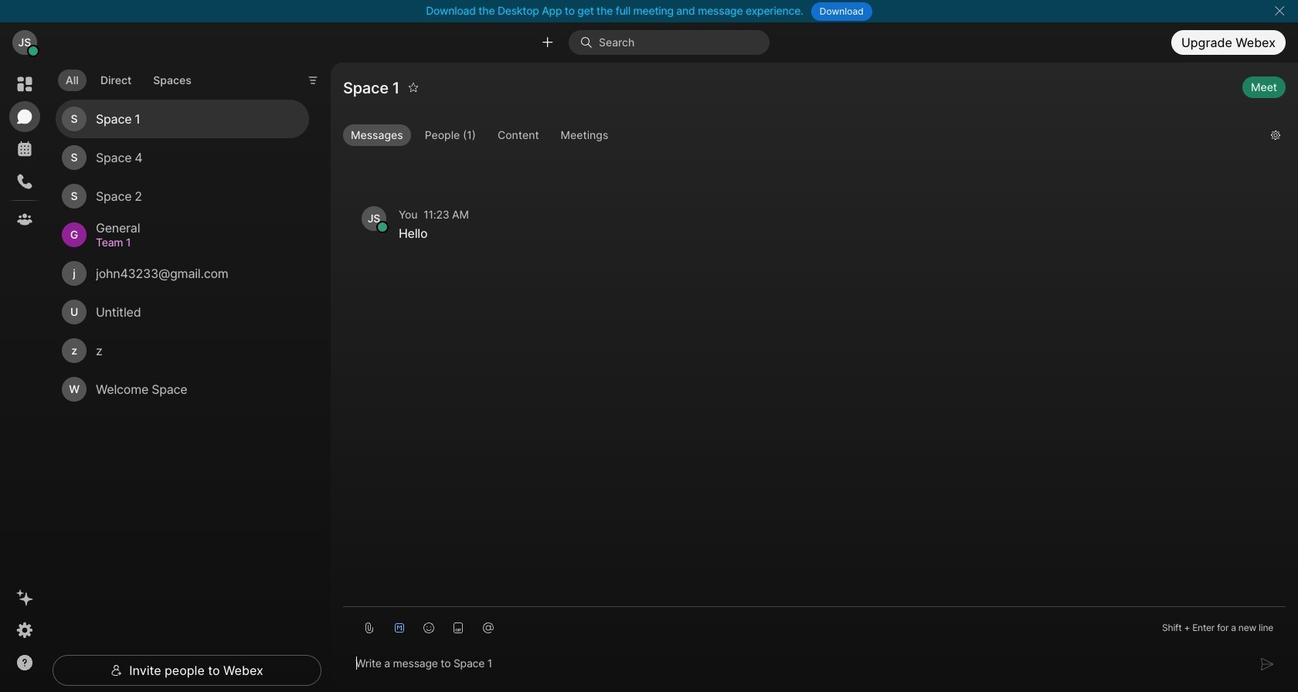 Task type: describe. For each thing, give the bounding box(es) containing it.
team 1 element
[[96, 234, 291, 251]]

webex tab list
[[9, 69, 40, 235]]

space 1 list item
[[56, 100, 309, 139]]

general list item
[[56, 216, 309, 255]]

message composer toolbar element
[[343, 607, 1286, 643]]



Task type: locate. For each thing, give the bounding box(es) containing it.
space 2 list item
[[56, 177, 309, 216]]

z list item
[[56, 332, 309, 370]]

group
[[343, 124, 1259, 149]]

cancel_16 image
[[1274, 5, 1286, 17]]

untitled list item
[[56, 293, 309, 332]]

welcome space list item
[[56, 370, 309, 409]]

navigation
[[0, 63, 49, 693]]

space 4 list item
[[56, 139, 309, 177]]

john43233@gmail.com list item
[[56, 255, 309, 293]]

tab list
[[54, 60, 203, 96]]



Task type: vqa. For each thing, say whether or not it's contained in the screenshot.
Notifications are muted for this space image
no



